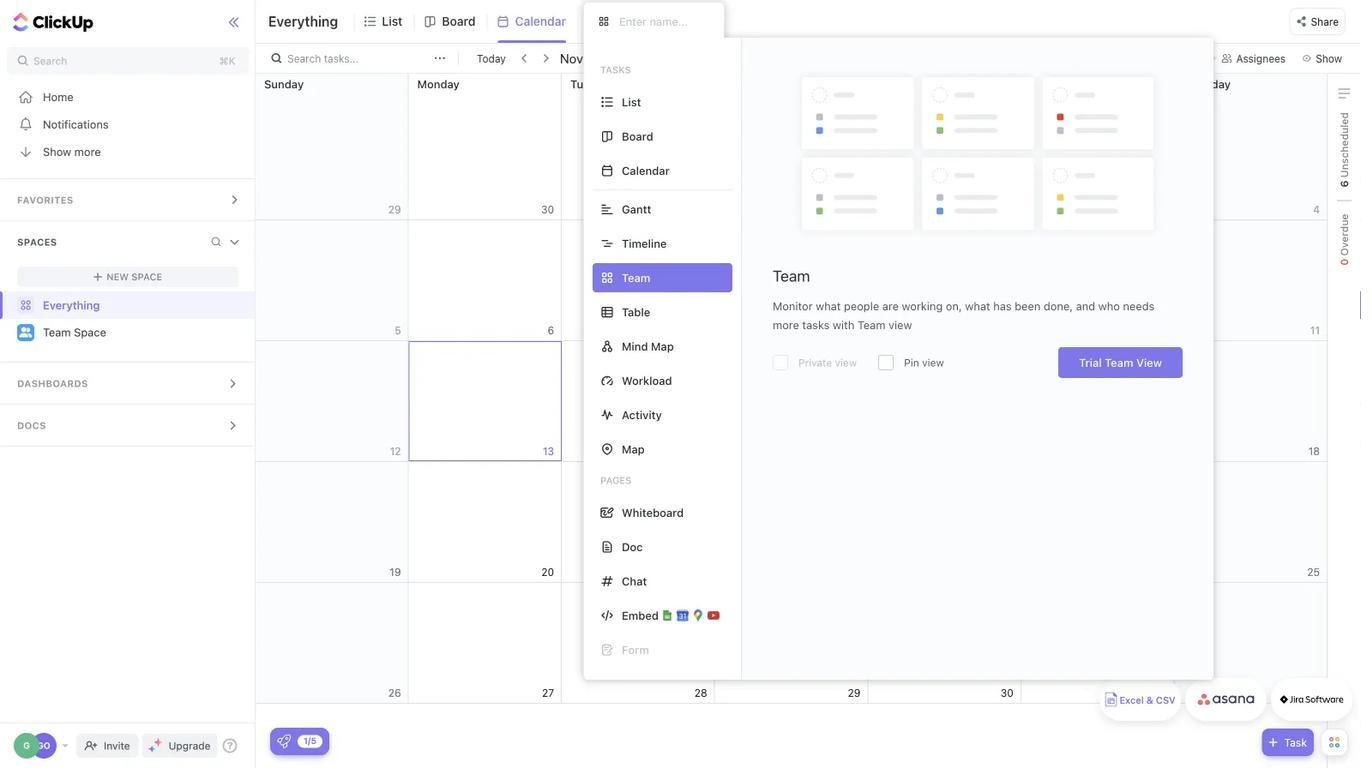 Task type: describe. For each thing, give the bounding box(es) containing it.
csv
[[1156, 695, 1176, 706]]

tasks
[[600, 64, 631, 75]]

25
[[1307, 567, 1320, 579]]

activity
[[622, 409, 662, 422]]

with
[[833, 319, 855, 332]]

upgrade
[[169, 740, 211, 752]]

been
[[1015, 300, 1041, 313]]

1 horizontal spatial list
[[622, 96, 641, 109]]

Enter name... field
[[618, 14, 710, 29]]

30
[[1001, 687, 1014, 699]]

private
[[799, 357, 832, 369]]

upgrade link
[[142, 734, 217, 758]]

1 row from the top
[[256, 74, 1328, 220]]

me button
[[1173, 48, 1214, 69]]

me
[[1192, 52, 1207, 64]]

chat
[[622, 575, 647, 588]]

share
[[1311, 16, 1339, 28]]

saturday
[[1183, 77, 1231, 90]]

0 horizontal spatial board
[[442, 14, 476, 28]]

home link
[[0, 83, 256, 111]]

form
[[622, 644, 649, 657]]

26
[[388, 687, 401, 699]]

excel & csv
[[1120, 695, 1176, 706]]

unscheduled
[[1338, 112, 1350, 180]]

notifications
[[43, 118, 109, 131]]

timeline
[[622, 237, 667, 250]]

0
[[1338, 259, 1350, 266]]

notifications link
[[0, 111, 256, 138]]

excel
[[1120, 695, 1144, 706]]

0 horizontal spatial calendar
[[515, 14, 566, 28]]

Search tasks... text field
[[287, 46, 430, 70]]

2 cell from the left
[[1021, 462, 1175, 582]]

table
[[622, 306, 650, 319]]

2 what from the left
[[965, 300, 990, 313]]

onboarding checklist button element
[[277, 735, 291, 749]]

whiteboard
[[622, 506, 684, 519]]

team space link
[[43, 319, 241, 347]]

board link
[[442, 0, 482, 43]]

favorites button
[[0, 179, 256, 220]]

needs
[[1123, 300, 1155, 313]]

are
[[882, 300, 899, 313]]

1 vertical spatial calendar
[[622, 164, 670, 177]]

workload
[[622, 374, 672, 387]]

docs
[[17, 420, 46, 431]]

grid containing sunday
[[255, 74, 1328, 769]]

more inside monitor what people are working on, what has been done, and who needs more tasks with team view
[[773, 319, 799, 332]]

view inside monitor what people are working on, what has been done, and who needs more tasks with team view
[[889, 319, 912, 332]]

monitor what people are working on, what has been done, and who needs more tasks with team view
[[773, 300, 1155, 332]]

and
[[1076, 300, 1095, 313]]

20
[[542, 567, 554, 579]]

new
[[107, 271, 129, 283]]

list inside 'link'
[[382, 14, 403, 28]]

&
[[1147, 695, 1153, 706]]

onboarding checklist button image
[[277, 735, 291, 749]]

invite
[[104, 740, 130, 752]]

pin view
[[904, 357, 944, 369]]

share button
[[1290, 8, 1346, 35]]

list link
[[382, 0, 409, 43]]

view for private view
[[835, 357, 857, 369]]

1 horizontal spatial board
[[622, 130, 653, 143]]

⌘k
[[219, 55, 235, 67]]

show
[[43, 145, 71, 158]]

everything link
[[0, 292, 256, 319]]

thursday
[[877, 77, 927, 90]]

row containing 13
[[256, 341, 1328, 462]]

monitor
[[773, 300, 813, 313]]

search for search
[[33, 55, 67, 67]]

1/5
[[304, 736, 316, 746]]

sidebar navigation
[[0, 0, 256, 769]]

mind
[[622, 340, 648, 353]]

assignees
[[1236, 52, 1286, 64]]

row containing 19
[[256, 462, 1328, 583]]

pin
[[904, 357, 919, 369]]

mind map
[[622, 340, 674, 353]]



Task type: vqa. For each thing, say whether or not it's contained in the screenshot.
Mind
yes



Task type: locate. For each thing, give the bounding box(es) containing it.
on,
[[946, 300, 962, 313]]

view button
[[583, 11, 644, 32]]

tuesday
[[571, 77, 615, 90]]

1 vertical spatial more
[[773, 319, 799, 332]]

search up sunday
[[287, 52, 321, 64]]

1 what from the left
[[816, 300, 841, 313]]

1 vertical spatial everything
[[43, 299, 100, 312]]

more
[[74, 145, 101, 158], [773, 319, 799, 332]]

map right mind
[[651, 340, 674, 353]]

show more
[[43, 145, 101, 158]]

1 cell from the left
[[867, 462, 1021, 582]]

0 vertical spatial board
[[442, 14, 476, 28]]

1 horizontal spatial search
[[287, 52, 321, 64]]

2 horizontal spatial view
[[922, 357, 944, 369]]

sunday
[[264, 77, 304, 90]]

list
[[382, 14, 403, 28], [622, 96, 641, 109]]

today
[[477, 52, 506, 64]]

board up today button
[[442, 14, 476, 28]]

calendar left view dropdown button
[[515, 14, 566, 28]]

private view
[[799, 357, 857, 369]]

0 horizontal spatial space
[[74, 326, 106, 339]]

1 horizontal spatial view
[[1136, 356, 1162, 369]]

space
[[131, 271, 162, 283], [74, 326, 106, 339]]

overdue
[[1338, 214, 1350, 259]]

trial
[[1079, 356, 1102, 369]]

view
[[612, 14, 639, 28], [1136, 356, 1162, 369]]

search up home
[[33, 55, 67, 67]]

embed
[[622, 609, 659, 622]]

more down monitor in the right top of the page
[[773, 319, 799, 332]]

0 vertical spatial view
[[612, 14, 639, 28]]

favorites
[[17, 195, 73, 206]]

2 row from the top
[[256, 220, 1328, 341]]

18
[[1309, 446, 1320, 458]]

0 vertical spatial list
[[382, 14, 403, 28]]

1 horizontal spatial view
[[889, 319, 912, 332]]

assignees button
[[1214, 48, 1294, 69]]

everything
[[268, 13, 338, 29], [43, 299, 100, 312]]

everything inside "link"
[[43, 299, 100, 312]]

19
[[390, 567, 401, 579]]

friday
[[1030, 77, 1063, 90]]

team right user group icon at the top left
[[43, 326, 71, 339]]

task
[[1284, 737, 1307, 749]]

4 row from the top
[[256, 462, 1328, 583]]

working
[[902, 300, 943, 313]]

team
[[773, 267, 810, 285], [858, 319, 886, 332], [43, 326, 71, 339], [1105, 356, 1133, 369]]

today button
[[473, 50, 509, 67]]

team inside sidebar navigation
[[43, 326, 71, 339]]

who
[[1098, 300, 1120, 313]]

space right new
[[131, 271, 162, 283]]

map
[[651, 340, 674, 353], [622, 443, 645, 456]]

has
[[993, 300, 1012, 313]]

team inside monitor what people are working on, what has been done, and who needs more tasks with team view
[[858, 319, 886, 332]]

row containing 26
[[256, 583, 1328, 704]]

0 horizontal spatial map
[[622, 443, 645, 456]]

more inside sidebar navigation
[[74, 145, 101, 158]]

view down needs
[[1136, 356, 1162, 369]]

view up 'tasks'
[[612, 14, 639, 28]]

monday
[[417, 77, 460, 90]]

search inside sidebar navigation
[[33, 55, 67, 67]]

0 horizontal spatial search
[[33, 55, 67, 67]]

new space
[[107, 271, 162, 283]]

search
[[287, 52, 321, 64], [33, 55, 67, 67]]

what up tasks
[[816, 300, 841, 313]]

calendar link
[[515, 0, 573, 43]]

home
[[43, 90, 74, 103]]

doc
[[622, 541, 643, 554]]

0 vertical spatial map
[[651, 340, 674, 353]]

0 horizontal spatial everything
[[43, 299, 100, 312]]

grid
[[255, 74, 1328, 769]]

0 horizontal spatial more
[[74, 145, 101, 158]]

27
[[542, 687, 554, 699]]

what right on,
[[965, 300, 990, 313]]

3 row from the top
[[256, 341, 1328, 462]]

view inside dropdown button
[[612, 14, 639, 28]]

search for search tasks...
[[287, 52, 321, 64]]

excel & csv link
[[1100, 678, 1181, 721]]

tasks
[[802, 319, 830, 332]]

0 horizontal spatial view
[[835, 357, 857, 369]]

dashboards
[[17, 378, 88, 389]]

search tasks...
[[287, 52, 359, 64]]

1 vertical spatial view
[[1136, 356, 1162, 369]]

0 horizontal spatial view
[[612, 14, 639, 28]]

view right private
[[835, 357, 857, 369]]

tasks...
[[324, 52, 359, 64]]

board
[[442, 14, 476, 28], [622, 130, 653, 143]]

gantt
[[622, 203, 651, 216]]

5 row from the top
[[256, 583, 1328, 704]]

calendar up gantt
[[622, 164, 670, 177]]

board down 'tasks'
[[622, 130, 653, 143]]

1 vertical spatial map
[[622, 443, 645, 456]]

1 horizontal spatial what
[[965, 300, 990, 313]]

6
[[1338, 180, 1350, 187]]

done,
[[1044, 300, 1073, 313]]

1 vertical spatial list
[[622, 96, 641, 109]]

1 horizontal spatial more
[[773, 319, 799, 332]]

calendar
[[515, 14, 566, 28], [622, 164, 670, 177]]

team up monitor in the right top of the page
[[773, 267, 810, 285]]

people
[[844, 300, 879, 313]]

team down people
[[858, 319, 886, 332]]

0 vertical spatial calendar
[[515, 14, 566, 28]]

0 vertical spatial everything
[[268, 13, 338, 29]]

view
[[889, 319, 912, 332], [835, 357, 857, 369], [922, 357, 944, 369]]

13
[[543, 446, 554, 458]]

space for new space
[[131, 271, 162, 283]]

more down the notifications
[[74, 145, 101, 158]]

space for team space
[[74, 326, 106, 339]]

0 vertical spatial space
[[131, 271, 162, 283]]

cell
[[867, 462, 1021, 582], [1021, 462, 1175, 582]]

what
[[816, 300, 841, 313], [965, 300, 990, 313]]

everything up team space
[[43, 299, 100, 312]]

user group image
[[19, 327, 32, 337]]

map down the activity
[[622, 443, 645, 456]]

1 horizontal spatial calendar
[[622, 164, 670, 177]]

1 horizontal spatial space
[[131, 271, 162, 283]]

space down everything "link" on the left of page
[[74, 326, 106, 339]]

1 horizontal spatial everything
[[268, 13, 338, 29]]

trial team view
[[1079, 356, 1162, 369]]

0 horizontal spatial list
[[382, 14, 403, 28]]

view right pin
[[922, 357, 944, 369]]

list up search tasks... text box
[[382, 14, 403, 28]]

team right trial
[[1105, 356, 1133, 369]]

pages
[[600, 475, 632, 486]]

29
[[848, 687, 861, 699]]

team space
[[43, 326, 106, 339]]

1 vertical spatial board
[[622, 130, 653, 143]]

view for pin view
[[922, 357, 944, 369]]

28
[[695, 687, 707, 699]]

row
[[256, 74, 1328, 220], [256, 220, 1328, 341], [256, 341, 1328, 462], [256, 462, 1328, 583], [256, 583, 1328, 704]]

everything up search tasks...
[[268, 13, 338, 29]]

view down are on the top right
[[889, 319, 912, 332]]

wednesday
[[724, 77, 786, 90]]

0 vertical spatial more
[[74, 145, 101, 158]]

0 horizontal spatial what
[[816, 300, 841, 313]]

1 horizontal spatial map
[[651, 340, 674, 353]]

list down 'tasks'
[[622, 96, 641, 109]]

1 vertical spatial space
[[74, 326, 106, 339]]



